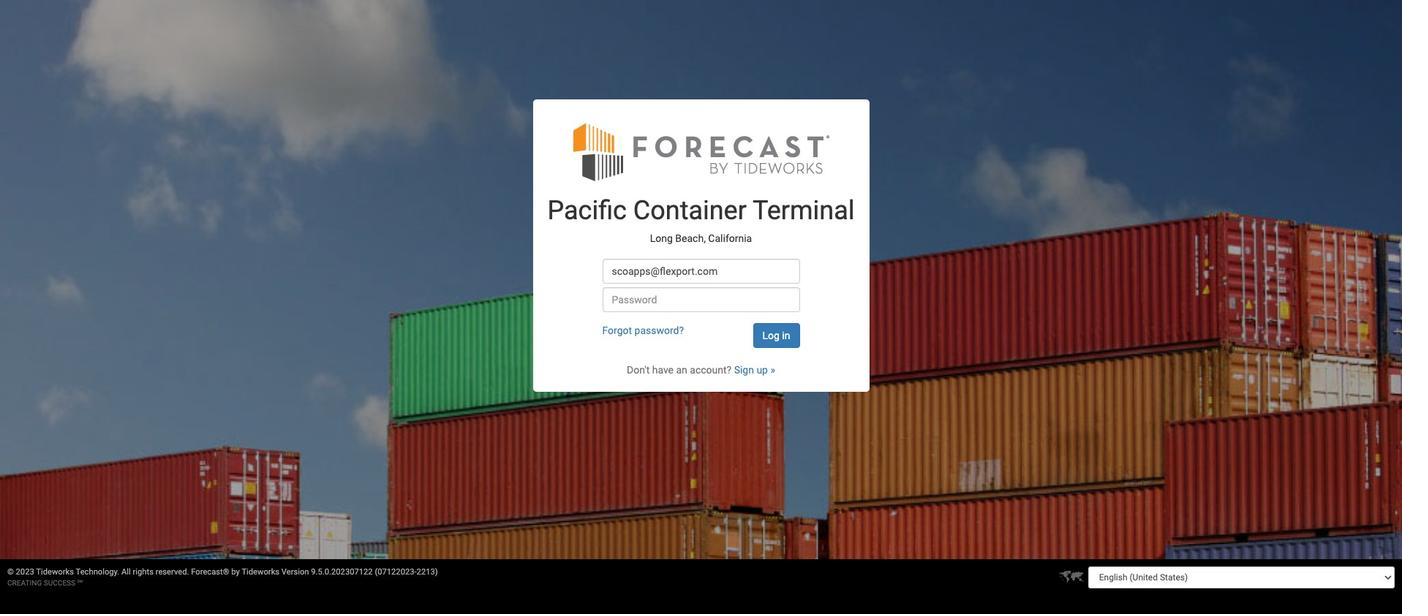 Task type: describe. For each thing, give the bounding box(es) containing it.
beach,
[[676, 232, 706, 244]]

© 2023 tideworks technology. all rights reserved. forecast® by tideworks version 9.5.0.202307122 (07122023-2213) creating success ℠
[[7, 568, 438, 588]]

long
[[650, 232, 673, 244]]

forgot password? link
[[603, 325, 684, 337]]

don't
[[627, 364, 650, 376]]

success
[[44, 580, 75, 588]]

©
[[7, 568, 14, 577]]

an
[[676, 364, 688, 376]]

forecast® by tideworks image
[[573, 121, 829, 182]]

version
[[282, 568, 309, 577]]

technology.
[[76, 568, 119, 577]]

2023
[[16, 568, 34, 577]]

forecast®
[[191, 568, 229, 577]]

california
[[709, 232, 752, 244]]

creating
[[7, 580, 42, 588]]

Email or username text field
[[603, 259, 800, 284]]

Password password field
[[603, 288, 800, 312]]

log
[[763, 330, 780, 342]]

container
[[634, 195, 747, 226]]



Task type: locate. For each thing, give the bounding box(es) containing it.
up
[[757, 364, 768, 376]]

reserved.
[[156, 568, 189, 577]]

forgot password? log in
[[603, 325, 791, 342]]

pacific
[[548, 195, 627, 226]]

in
[[782, 330, 791, 342]]

1 tideworks from the left
[[36, 568, 74, 577]]

sign up » link
[[734, 364, 776, 376]]

log in button
[[753, 323, 800, 348]]

forgot
[[603, 325, 632, 337]]

℠
[[77, 580, 83, 588]]

account?
[[690, 364, 732, 376]]

2213)
[[417, 568, 438, 577]]

1 horizontal spatial tideworks
[[242, 568, 280, 577]]

by
[[231, 568, 240, 577]]

don't have an account? sign up »
[[627, 364, 776, 376]]

tideworks
[[36, 568, 74, 577], [242, 568, 280, 577]]

password?
[[635, 325, 684, 337]]

(07122023-
[[375, 568, 417, 577]]

have
[[652, 364, 674, 376]]

all
[[121, 568, 131, 577]]

9.5.0.202307122
[[311, 568, 373, 577]]

sign
[[734, 364, 754, 376]]

0 horizontal spatial tideworks
[[36, 568, 74, 577]]

»
[[771, 364, 776, 376]]

2 tideworks from the left
[[242, 568, 280, 577]]

tideworks up the success
[[36, 568, 74, 577]]

rights
[[133, 568, 154, 577]]

pacific container terminal long beach, california
[[548, 195, 855, 244]]

terminal
[[753, 195, 855, 226]]

tideworks right by
[[242, 568, 280, 577]]



